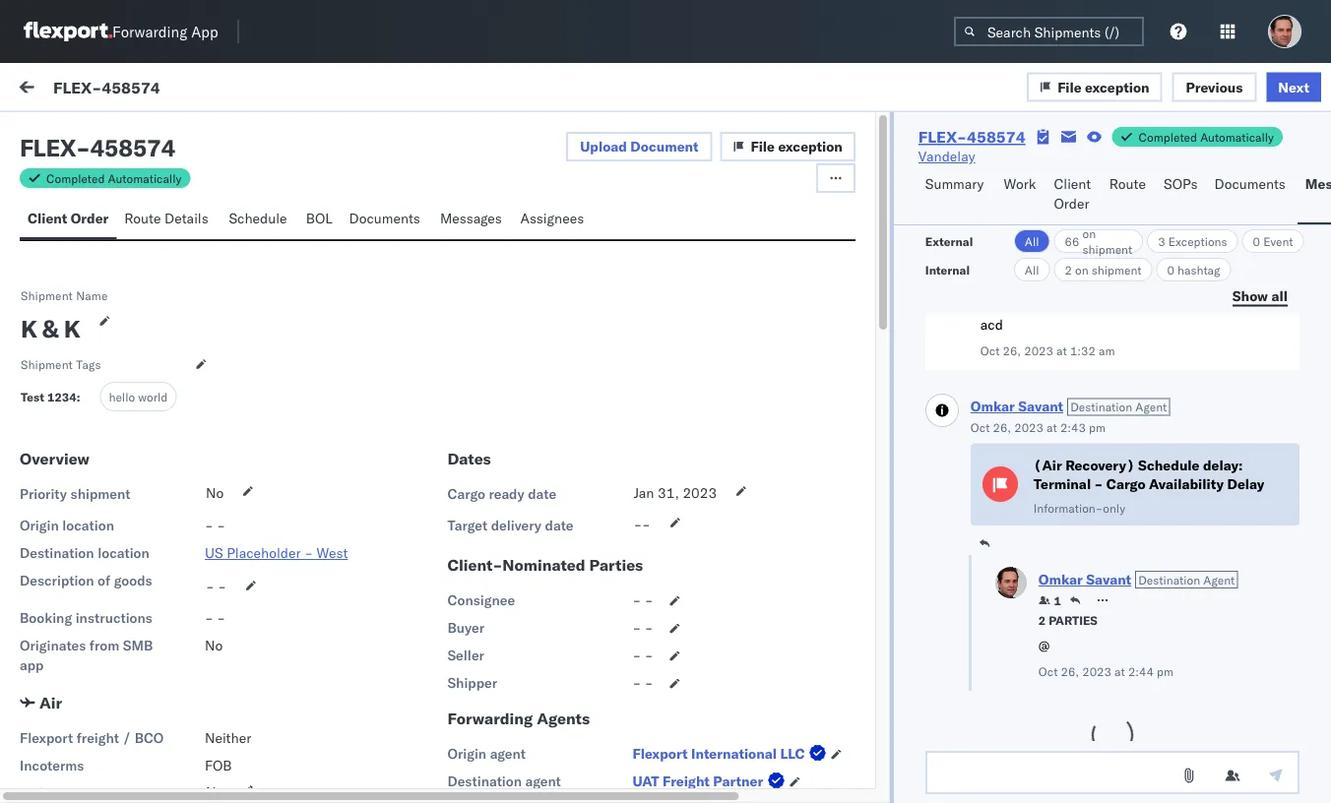 Task type: describe. For each thing, give the bounding box(es) containing it.
destination down origin agent
[[448, 773, 522, 791]]

devan
[[213, 511, 254, 528]]

0 horizontal spatial automatically
[[108, 171, 182, 186]]

item/shipment
[[1101, 171, 1181, 186]]

shipment inside the 66 on shipment
[[1083, 242, 1133, 257]]

1 pm from the top
[[578, 512, 599, 530]]

external for external
[[926, 234, 974, 249]]

shipment inside "impact your understanding and will update your shipment as soon as possible."
[[90, 735, 148, 753]]

route for route details
[[124, 210, 161, 227]]

create
[[84, 569, 123, 586]]

origin for origin agent
[[448, 746, 487, 763]]

consignee
[[448, 592, 515, 609]]

destination inside the omkar savant destination agent
[[1139, 573, 1201, 587]]

1 horizontal spatial file exception
[[1058, 78, 1150, 95]]

- - for shipper
[[633, 675, 654, 692]]

pm inside "@ oct 26, 2023 at 2:44 pm"
[[1158, 664, 1174, 679]]

previous button
[[1173, 72, 1257, 102]]

summary
[[926, 175, 985, 193]]

contract
[[265, 549, 317, 567]]

omkar savant for filing
[[96, 175, 183, 192]]

client-nominated parties
[[448, 556, 644, 575]]

oct inside acd oct 26, 2023 at 1:32 am
[[981, 343, 1000, 358]]

2023 inside omkar savant destination agent oct 26, 2023 at 2:43 pm
[[1015, 421, 1044, 436]]

great
[[114, 549, 146, 567]]

flex- 458574 for oct 26, 2023, 2:44 pm pdt
[[1027, 752, 1119, 770]]

at for @
[[1115, 664, 1126, 679]]

related
[[1028, 171, 1069, 186]]

jan 31, 2023
[[634, 485, 717, 502]]

internal (0) button
[[124, 116, 221, 155]]

originates
[[20, 637, 86, 655]]

whatever button
[[12, 250, 1305, 344]]

service
[[67, 785, 113, 802]]

1 vertical spatial flex-458574
[[919, 127, 1026, 147]]

my work
[[20, 76, 107, 103]]

related work item/shipment
[[1028, 171, 1181, 186]]

delay
[[1228, 476, 1265, 493]]

instructions
[[76, 610, 153, 627]]

0 vertical spatial flex-458574
[[53, 77, 160, 97]]

flex
[[20, 133, 76, 163]]

26, down cargo ready date at left bottom
[[478, 512, 499, 530]]

0 vertical spatial documents
[[1215, 175, 1286, 193]]

summary button
[[918, 166, 997, 225]]

26, inside acd oct 26, 2023 at 1:32 am
[[1003, 343, 1022, 358]]

0 event
[[1254, 234, 1294, 249]]

1 vertical spatial omkar savant button
[[1039, 571, 1132, 589]]

target
[[448, 517, 488, 534]]

that your
[[190, 639, 246, 656]]

savant down understanding
[[141, 734, 183, 751]]

work inside button
[[1004, 175, 1037, 193]]

omkar savant for exception: unknown
[[96, 363, 183, 381]]

on for 66
[[1083, 226, 1097, 241]]

k & k
[[21, 314, 80, 344]]

your right that
[[219, 639, 246, 656]]

information-
[[1034, 501, 1104, 515]]

pickup
[[20, 785, 64, 802]]

us placeholder - west
[[205, 545, 348, 562]]

2023, for @
[[503, 752, 541, 770]]

forwarding for forwarding agents
[[448, 709, 533, 729]]

hello world
[[109, 390, 168, 404]]

description
[[20, 572, 94, 590]]

parties
[[590, 556, 644, 575]]

1 vertical spatial 2:44
[[545, 752, 575, 770]]

:
[[77, 390, 80, 405]]

5 omkar savant from the top
[[96, 734, 183, 751]]

route for route
[[1110, 175, 1147, 193]]

internal for internal
[[926, 263, 970, 277]]

flex-458574 link
[[919, 127, 1026, 147]]

oct down buyer
[[452, 640, 474, 658]]

priority
[[20, 486, 67, 503]]

filing
[[89, 209, 121, 226]]

client for left client order button
[[28, 210, 67, 227]]

route details
[[124, 210, 209, 227]]

2023 inside acd oct 26, 2023 at 1:32 am
[[1025, 343, 1054, 358]]

possible.
[[221, 735, 278, 753]]

2 for 2 on shipment
[[1065, 263, 1073, 277]]

and inside this is a great deal and with this contract established, will create a lucrative partnership.
[[180, 549, 204, 567]]

bco
[[135, 730, 164, 747]]

tags
[[76, 357, 101, 372]]

update
[[236, 716, 279, 733]]

1 horizontal spatial automatically
[[1201, 130, 1275, 144]]

uat freight partner link
[[633, 772, 789, 792]]

uat
[[633, 773, 660, 791]]

agent for omkar savant destination agent oct 26, 2023 at 2:43 pm
[[1136, 400, 1168, 415]]

show all
[[1233, 287, 1289, 304]]

import work button
[[146, 81, 223, 98]]

neither
[[205, 730, 251, 747]]

0 horizontal spatial work
[[191, 81, 223, 98]]

omkar down understanding
[[96, 734, 137, 751]]

on for 2
[[1076, 263, 1089, 277]]

1 resize handle column header from the left
[[419, 165, 443, 804]]

us placeholder - west link
[[205, 545, 348, 562]]

oct up client-
[[452, 512, 474, 530]]

with
[[207, 549, 234, 567]]

that
[[190, 639, 215, 656]]

placeholder
[[227, 545, 301, 562]]

0 for 0 hashtag
[[1168, 263, 1175, 277]]

previous
[[1187, 78, 1244, 95]]

llc
[[781, 746, 805, 763]]

0 vertical spatial completed automatically
[[1139, 130, 1275, 144]]

oct up destination agent
[[452, 752, 474, 770]]

0 for 0 event
[[1254, 234, 1261, 249]]

location for origin location
[[62, 517, 114, 534]]

1 horizontal spatial client order button
[[1047, 166, 1102, 225]]

work for my
[[56, 76, 107, 103]]

- - for consignee
[[633, 592, 654, 609]]

1 vertical spatial a
[[103, 549, 111, 567]]

terminal
[[1034, 476, 1092, 493]]

will inside "impact your understanding and will update your shipment as soon as possible."
[[211, 716, 232, 733]]

will inside this is a great deal and with this contract established, will create a lucrative partnership.
[[59, 569, 80, 586]]

agents
[[537, 709, 590, 729]]

(0) for internal (0)
[[184, 125, 210, 142]]

0 vertical spatial omkar savant button
[[971, 398, 1064, 415]]

2 resize handle column header from the left
[[707, 165, 730, 804]]

1854269
[[1068, 194, 1128, 211]]

0 vertical spatial file
[[1058, 78, 1082, 95]]

originates from smb app
[[20, 637, 153, 674]]

to
[[273, 209, 286, 226]]

4 resize handle column header from the left
[[1282, 165, 1305, 804]]

0 horizontal spatial documents
[[349, 210, 421, 227]]

goods
[[114, 572, 152, 590]]

pm for we
[[578, 640, 599, 658]]

savant up exception: warehouse devan
[[141, 477, 183, 494]]

and inside "impact your understanding and will update your shipment as soon as possible."
[[184, 716, 207, 733]]

pdt for @
[[603, 752, 628, 770]]

1 vertical spatial file exception
[[751, 138, 843, 155]]

2 as from the left
[[203, 735, 218, 753]]

/
[[123, 730, 131, 747]]

external (0) button
[[24, 116, 124, 155]]

at for acd
[[1057, 343, 1068, 358]]

1 vertical spatial no
[[205, 637, 223, 655]]

buyer
[[448, 620, 485, 637]]

0 horizontal spatial completed
[[46, 171, 105, 186]]

from
[[90, 637, 119, 655]]

impact
[[59, 697, 102, 714]]

savant up route details
[[141, 175, 183, 192]]

0 vertical spatial a
[[124, 209, 132, 226]]

schedule inside (air recovery) schedule delay: terminal - cargo availability delay information-only
[[1139, 457, 1200, 474]]

is
[[89, 549, 100, 567]]

- - for description of goods
[[206, 578, 227, 596]]

work button
[[997, 166, 1047, 225]]

1 horizontal spatial exception
[[1086, 78, 1150, 95]]

0 horizontal spatial client order button
[[20, 201, 117, 239]]

destination up description
[[20, 545, 94, 562]]

omkar up 1 on the bottom right
[[1039, 571, 1083, 589]]

flex- 1854269
[[1027, 194, 1128, 211]]

2 parties button
[[1039, 611, 1098, 628]]

acd oct 26, 2023 at 1:32 am
[[981, 316, 1116, 358]]

26, inside omkar savant destination agent oct 26, 2023 at 2:43 pm
[[993, 421, 1012, 436]]

0 horizontal spatial am
[[67, 209, 86, 226]]

dates
[[448, 449, 491, 469]]

upload document button
[[567, 132, 713, 162]]

savant down lucrative
[[141, 605, 183, 622]]

commendation
[[135, 209, 228, 226]]

show
[[1233, 287, 1269, 304]]

partner
[[714, 773, 764, 791]]

omkar up from
[[96, 605, 137, 622]]

route details button
[[117, 201, 221, 239]]

oct inside "@ oct 26, 2023 at 2:44 pm"
[[1039, 664, 1058, 679]]

seller
[[448, 647, 485, 664]]

savant up the world at the left of the page
[[141, 363, 183, 381]]

2271801
[[1068, 392, 1128, 409]]

1 k from the left
[[21, 314, 37, 344]]

&
[[42, 314, 59, 344]]

origin agent
[[448, 746, 526, 763]]

incoterms
[[20, 758, 84, 775]]

client for client order button to the right
[[1055, 175, 1092, 193]]

2 oct 26, 2023, 2:45 pm pdt from the top
[[452, 640, 628, 658]]

0 horizontal spatial documents button
[[341, 201, 432, 239]]

bol button
[[298, 201, 341, 239]]

2 on shipment
[[1065, 263, 1142, 277]]

destination location
[[20, 545, 150, 562]]

savant up the parties on the right of the page
[[1087, 571, 1132, 589]]

unknown
[[136, 397, 198, 415]]

all
[[1272, 287, 1289, 304]]



Task type: locate. For each thing, give the bounding box(es) containing it.
cargo
[[1107, 476, 1146, 493], [448, 486, 486, 503]]

26,
[[1003, 343, 1022, 358], [993, 421, 1012, 436], [478, 512, 499, 530], [478, 640, 499, 658], [1061, 664, 1080, 679], [478, 752, 499, 770]]

at inside acd oct 26, 2023 at 1:32 am
[[1057, 343, 1068, 358]]

1 vertical spatial all
[[1025, 263, 1040, 277]]

omkar up filing
[[96, 175, 137, 192]]

pm up 'parties'
[[578, 512, 599, 530]]

omkar savant for notifying
[[96, 605, 183, 622]]

0 horizontal spatial 0
[[1168, 263, 1175, 277]]

origin
[[20, 517, 59, 534], [448, 746, 487, 763]]

shipment down the 66 on shipment
[[1092, 263, 1142, 277]]

1 vertical spatial forwarding
[[448, 709, 533, 729]]

resize handle column header left dates
[[419, 165, 443, 804]]

1 pdt from the top
[[603, 512, 628, 530]]

1 horizontal spatial file
[[1058, 78, 1082, 95]]

Search Shipments (/) text field
[[955, 17, 1145, 46]]

no up devan
[[206, 485, 224, 502]]

2 pdt from the top
[[603, 640, 628, 658]]

am inside acd oct 26, 2023 at 1:32 am
[[1099, 343, 1116, 358]]

@ oct 26, 2023 at 2:44 pm
[[1039, 637, 1174, 679]]

1 vertical spatial schedule
[[1139, 457, 1200, 474]]

26, up destination agent
[[478, 752, 499, 770]]

1 as from the left
[[152, 735, 166, 753]]

2:44 inside "@ oct 26, 2023 at 2:44 pm"
[[1129, 664, 1155, 679]]

completed automatically down the flex - 458574
[[46, 171, 182, 186]]

client order button up "66"
[[1047, 166, 1102, 225]]

flexport inside flexport international llc link
[[633, 746, 688, 763]]

your right bol button on the left of the page
[[342, 209, 370, 226]]

k right &
[[64, 314, 80, 344]]

agent inside the omkar savant destination agent
[[1204, 573, 1236, 587]]

2 flex- 458574 from the top
[[1027, 752, 1119, 770]]

1 horizontal spatial 2
[[1065, 263, 1073, 277]]

0 vertical spatial @
[[1039, 637, 1051, 654]]

internal for internal (0)
[[132, 125, 180, 142]]

k left &
[[21, 314, 37, 344]]

2023 right the 31,
[[683, 485, 717, 502]]

upload document
[[580, 138, 699, 155]]

a right filing
[[124, 209, 132, 226]]

1 oct 26, 2023, 2:45 pm pdt from the top
[[452, 512, 628, 530]]

client order for client order button to the right
[[1055, 175, 1092, 212]]

at
[[1057, 343, 1068, 358], [1047, 421, 1058, 436], [1115, 664, 1126, 679]]

pdt
[[603, 512, 628, 530], [603, 640, 628, 658], [603, 752, 628, 770]]

1 horizontal spatial 0
[[1254, 234, 1261, 249]]

1 horizontal spatial completed
[[1139, 130, 1198, 144]]

0 horizontal spatial cargo
[[448, 486, 486, 503]]

improve
[[289, 209, 339, 226]]

work right import
[[191, 81, 223, 98]]

2 shipment from the top
[[21, 357, 73, 372]]

k
[[21, 314, 37, 344], [64, 314, 80, 344]]

flex- 458574 for oct 26, 2023, 2:45 pm pdt
[[1027, 512, 1119, 530]]

savant inside omkar savant destination agent oct 26, 2023 at 2:43 pm
[[1019, 398, 1064, 415]]

origin up destination agent
[[448, 746, 487, 763]]

2:44 down agents
[[545, 752, 575, 770]]

flex-458574 down forwarding app link
[[53, 77, 160, 97]]

None text field
[[926, 752, 1300, 795]]

exceptions
[[1169, 234, 1228, 249]]

1 vertical spatial date
[[545, 517, 574, 534]]

am right 1:32 at the right
[[1099, 343, 1116, 358]]

26, inside "@ oct 26, 2023 at 2:44 pm"
[[1061, 664, 1080, 679]]

route up 1854269
[[1110, 175, 1147, 193]]

2023 down the parties on the right of the page
[[1083, 664, 1112, 679]]

0 horizontal spatial (0)
[[87, 125, 113, 142]]

2 2023, from the top
[[503, 640, 541, 658]]

1 vertical spatial internal
[[926, 263, 970, 277]]

all button for 66
[[1015, 230, 1051, 253]]

1 horizontal spatial k
[[64, 314, 80, 344]]

completed automatically down previous button
[[1139, 130, 1275, 144]]

date
[[528, 486, 557, 503], [545, 517, 574, 534]]

flexport for flexport international llc
[[633, 746, 688, 763]]

0 vertical spatial 2:44
[[1129, 664, 1155, 679]]

this
[[238, 549, 261, 567]]

pm right 2:43
[[1090, 421, 1106, 436]]

1 vertical spatial pm
[[578, 640, 599, 658]]

warehouse
[[136, 511, 209, 528]]

priority shipment
[[20, 486, 130, 503]]

2 exception: from the top
[[63, 511, 132, 528]]

2023, right seller
[[503, 640, 541, 658]]

agent down oct 26, 2023, 2:44 pm pdt
[[526, 773, 561, 791]]

2 inside "button"
[[1039, 613, 1046, 628]]

(0) up message
[[87, 125, 113, 142]]

0 horizontal spatial 2:44
[[545, 752, 575, 770]]

0 horizontal spatial file exception
[[751, 138, 843, 155]]

parties
[[1049, 613, 1098, 628]]

@ down "2 parties"
[[1039, 637, 1051, 654]]

1 vertical spatial pm
[[1158, 664, 1174, 679]]

(0) inside button
[[87, 125, 113, 142]]

0 horizontal spatial client order
[[28, 210, 109, 227]]

1 horizontal spatial documents button
[[1207, 166, 1298, 225]]

flexport
[[20, 730, 73, 747], [633, 746, 688, 763]]

file exception
[[1058, 78, 1150, 95], [751, 138, 843, 155]]

your down impact
[[59, 716, 86, 733]]

vandelay
[[919, 148, 976, 165]]

pm inside omkar savant destination agent oct 26, 2023 at 2:43 pm
[[1090, 421, 1106, 436]]

1 horizontal spatial agent
[[1204, 573, 1236, 587]]

0 vertical spatial origin
[[20, 517, 59, 534]]

flex-458574
[[53, 77, 160, 97], [919, 127, 1026, 147]]

2 vertical spatial a
[[127, 569, 134, 586]]

a right the is
[[103, 549, 111, 567]]

2 all button from the top
[[1015, 258, 1051, 282]]

1 shipment from the top
[[21, 288, 73, 303]]

agent for destination agent
[[526, 773, 561, 791]]

order for left client order button
[[71, 210, 109, 227]]

1 vertical spatial agent
[[1204, 573, 1236, 587]]

1 omkar savant from the top
[[96, 175, 183, 192]]

0 horizontal spatial file
[[751, 138, 775, 155]]

flexport international llc link
[[633, 745, 831, 764]]

documents right bol button on the left of the page
[[349, 210, 421, 227]]

omkar savant button up 1 on the bottom right
[[1039, 571, 1132, 589]]

0 vertical spatial no
[[206, 485, 224, 502]]

all button for 2
[[1015, 258, 1051, 282]]

impact your understanding and will update your shipment as soon as possible.
[[59, 697, 279, 753]]

0 left hashtag
[[1168, 263, 1175, 277]]

omkar savant
[[96, 175, 183, 192], [96, 363, 183, 381], [96, 477, 183, 494], [96, 605, 183, 622], [96, 734, 183, 751]]

on inside the 66 on shipment
[[1083, 226, 1097, 241]]

shipment up k & k
[[21, 288, 73, 303]]

oct 26, 2023, 2:44 pm pdt
[[452, 752, 628, 770]]

smb
[[123, 637, 153, 655]]

3 omkar savant from the top
[[96, 477, 183, 494]]

1 horizontal spatial (0)
[[184, 125, 210, 142]]

exception: for exception: unknown
[[63, 397, 132, 415]]

1 2023, from the top
[[503, 512, 541, 530]]

client-
[[448, 556, 503, 575]]

resize handle column header right the 31,
[[707, 165, 730, 804]]

0 horizontal spatial pm
[[1090, 421, 1106, 436]]

omkar up exception: warehouse devan
[[96, 477, 137, 494]]

1 2:45 from the top
[[545, 512, 575, 530]]

0 vertical spatial and
[[180, 549, 204, 567]]

1 flex- 458574 from the top
[[1027, 512, 1119, 530]]

all for 2
[[1025, 263, 1040, 277]]

1 horizontal spatial order
[[1055, 195, 1090, 212]]

2 2:45 from the top
[[545, 640, 575, 658]]

1 vertical spatial will
[[211, 716, 232, 733]]

1 horizontal spatial schedule
[[1139, 457, 1200, 474]]

2 down 1 button
[[1039, 613, 1046, 628]]

all left "66"
[[1025, 234, 1040, 249]]

3 pdt from the top
[[603, 752, 628, 770]]

location
[[62, 517, 114, 534], [98, 545, 150, 562]]

and up soon
[[184, 716, 207, 733]]

(0) inside button
[[184, 125, 210, 142]]

delay:
[[1204, 457, 1244, 474]]

pm
[[578, 512, 599, 530], [578, 640, 599, 658], [578, 752, 599, 770]]

work for related
[[1072, 171, 1098, 186]]

exception: for exception: warehouse devan
[[63, 511, 132, 528]]

import work
[[146, 81, 223, 98]]

cargo inside (air recovery) schedule delay: terminal - cargo availability delay information-only
[[1107, 476, 1146, 493]]

omkar savant button up 2:43
[[971, 398, 1064, 415]]

destination up 2:43
[[1071, 400, 1133, 415]]

a down great
[[127, 569, 134, 586]]

shipment down understanding
[[90, 735, 148, 753]]

omkar savant down understanding
[[96, 734, 183, 751]]

mes
[[1306, 175, 1332, 193]]

external down the summary button
[[926, 234, 974, 249]]

1 horizontal spatial client
[[1055, 175, 1092, 193]]

document
[[631, 138, 699, 155]]

2 for 2 parties
[[1039, 613, 1046, 628]]

@ inside "@ oct 26, 2023 at 2:44 pm"
[[1039, 637, 1051, 654]]

client order up "66"
[[1055, 175, 1092, 212]]

external (0)
[[32, 125, 113, 142]]

1 horizontal spatial as
[[203, 735, 218, 753]]

1 vertical spatial automatically
[[108, 171, 182, 186]]

am right i
[[67, 209, 86, 226]]

0 vertical spatial client
[[1055, 175, 1092, 193]]

internal inside button
[[132, 125, 180, 142]]

savant up 2:43
[[1019, 398, 1064, 415]]

client down message
[[28, 210, 67, 227]]

us
[[205, 545, 223, 562]]

order for client order button to the right
[[1055, 195, 1090, 212]]

origin for origin location
[[20, 517, 59, 534]]

0 vertical spatial flex- 458574
[[1027, 512, 1119, 530]]

1 vertical spatial file
[[751, 138, 775, 155]]

0 vertical spatial route
[[1110, 175, 1147, 193]]

1 vertical spatial external
[[926, 234, 974, 249]]

next button
[[1267, 72, 1322, 102]]

at inside omkar savant destination agent oct 26, 2023 at 2:43 pm
[[1047, 421, 1058, 436]]

all up acd oct 26, 2023 at 1:32 am on the top right of the page
[[1025, 263, 1040, 277]]

on down "66"
[[1076, 263, 1089, 277]]

shipment
[[21, 288, 73, 303], [21, 357, 73, 372]]

1 horizontal spatial flexport
[[633, 746, 688, 763]]

@
[[1039, 637, 1051, 654], [59, 768, 71, 785]]

flexport up incoterms
[[20, 730, 73, 747]]

2 pm from the top
[[578, 640, 599, 658]]

@ for @ oct 26, 2023 at 2:44 pm
[[1039, 637, 1051, 654]]

26, down "2 parties"
[[1061, 664, 1080, 679]]

2 vertical spatial no
[[206, 784, 224, 801]]

flexport. image
[[24, 22, 112, 41]]

0 vertical spatial all
[[1025, 234, 1040, 249]]

agent for omkar savant destination agent
[[1204, 573, 1236, 587]]

2:44
[[1129, 664, 1155, 679], [545, 752, 575, 770]]

at left 2:43
[[1047, 421, 1058, 436]]

import
[[146, 81, 187, 98]]

location up goods at the left of the page
[[98, 545, 150, 562]]

4 omkar savant from the top
[[96, 605, 183, 622]]

forwarding
[[112, 22, 187, 41], [448, 709, 533, 729]]

location for destination location
[[98, 545, 150, 562]]

order down 'related'
[[1055, 195, 1090, 212]]

0 horizontal spatial client
[[28, 210, 67, 227]]

0 horizontal spatial exception
[[779, 138, 843, 155]]

1 vertical spatial work
[[1004, 175, 1037, 193]]

work up external (0)
[[56, 76, 107, 103]]

cargo up target
[[448, 486, 486, 503]]

external inside button
[[32, 125, 83, 142]]

external for external (0)
[[32, 125, 83, 142]]

1 vertical spatial shipment
[[21, 357, 73, 372]]

will down this
[[59, 569, 80, 586]]

shipment
[[1083, 242, 1133, 257], [1092, 263, 1142, 277], [71, 486, 130, 503], [90, 735, 148, 753]]

1 vertical spatial agent
[[526, 773, 561, 791]]

no down partnership.
[[205, 637, 223, 655]]

0 vertical spatial all button
[[1015, 230, 1051, 253]]

no down fob
[[206, 784, 224, 801]]

date for cargo ready date
[[528, 486, 557, 503]]

date for target delivery date
[[545, 517, 574, 534]]

omkar savant up smb
[[96, 605, 183, 622]]

will up possible.
[[211, 716, 232, 733]]

cargo ready date
[[448, 486, 557, 503]]

2 (0) from the left
[[184, 125, 210, 142]]

1 horizontal spatial will
[[211, 716, 232, 733]]

my
[[20, 76, 51, 103]]

internal down the summary button
[[926, 263, 970, 277]]

2 vertical spatial 2023,
[[503, 752, 541, 770]]

0 vertical spatial 0
[[1254, 234, 1261, 249]]

3 resize handle column header from the left
[[994, 165, 1018, 804]]

0 vertical spatial shipment
[[21, 288, 73, 303]]

2:45 right delivery
[[545, 512, 575, 530]]

completed up the sops
[[1139, 130, 1198, 144]]

omkar up hello
[[96, 363, 137, 381]]

pm for @
[[578, 752, 599, 770]]

2023 left 1:32 at the right
[[1025, 343, 1054, 358]]

all button left "66"
[[1015, 230, 1051, 253]]

2:45 up agents
[[545, 640, 575, 658]]

no for shipment
[[206, 485, 224, 502]]

agent inside omkar savant destination agent oct 26, 2023 at 2:43 pm
[[1136, 400, 1168, 415]]

omkar
[[96, 175, 137, 192], [96, 363, 137, 381], [971, 398, 1015, 415], [96, 477, 137, 494], [1039, 571, 1083, 589], [96, 605, 137, 622], [96, 734, 137, 751]]

resize handle column header
[[419, 165, 443, 804], [707, 165, 730, 804], [994, 165, 1018, 804], [1282, 165, 1305, 804]]

@ down the 'flexport freight / bco'
[[59, 768, 71, 785]]

0 vertical spatial work
[[191, 81, 223, 98]]

as left soon
[[152, 735, 166, 753]]

exception
[[1086, 78, 1150, 95], [779, 138, 843, 155]]

omkar down acd
[[971, 398, 1015, 415]]

(0) for external (0)
[[87, 125, 113, 142]]

@ for @
[[59, 768, 71, 785]]

0 horizontal spatial origin
[[20, 517, 59, 534]]

international
[[692, 746, 777, 763]]

are
[[82, 639, 102, 656]]

schedule inside button
[[229, 210, 287, 227]]

show all button
[[1221, 282, 1300, 311]]

1 vertical spatial pdt
[[603, 640, 628, 658]]

1 horizontal spatial completed automatically
[[1139, 130, 1275, 144]]

0 vertical spatial agent
[[490, 746, 526, 763]]

test 1234 :
[[21, 390, 80, 405]]

0 horizontal spatial will
[[59, 569, 80, 586]]

no for service
[[206, 784, 224, 801]]

pm down agents
[[578, 752, 599, 770]]

messages
[[440, 210, 502, 227]]

forwarding up origin agent
[[448, 709, 533, 729]]

1 vertical spatial documents
[[349, 210, 421, 227]]

agent for origin agent
[[490, 746, 526, 763]]

0 vertical spatial pdt
[[603, 512, 628, 530]]

flexport for flexport freight / bco
[[20, 730, 73, 747]]

1 vertical spatial exception
[[779, 138, 843, 155]]

1 all button from the top
[[1015, 230, 1051, 253]]

description of goods
[[20, 572, 152, 590]]

1 vertical spatial work
[[1072, 171, 1098, 186]]

origin down priority
[[20, 517, 59, 534]]

2 parties
[[1039, 613, 1098, 628]]

soon
[[170, 735, 200, 753]]

1 horizontal spatial origin
[[448, 746, 487, 763]]

all for 66
[[1025, 234, 1040, 249]]

1 all from the top
[[1025, 234, 1040, 249]]

pdt for we
[[603, 640, 628, 658]]

oct down acd
[[981, 343, 1000, 358]]

1 vertical spatial am
[[1099, 343, 1116, 358]]

0 vertical spatial exception:
[[63, 397, 132, 415]]

2:45
[[545, 512, 575, 530], [545, 640, 575, 658]]

recovery)
[[1066, 457, 1135, 474]]

omkar savant up exception: warehouse devan
[[96, 477, 183, 494]]

at down the omkar savant destination agent
[[1115, 664, 1126, 679]]

- - for buyer
[[633, 620, 654, 637]]

documents up 0 event
[[1215, 175, 1286, 193]]

sops button
[[1157, 166, 1207, 225]]

understanding
[[90, 716, 180, 733]]

omkar inside omkar savant destination agent oct 26, 2023 at 2:43 pm
[[971, 398, 1015, 415]]

(0) down import work on the top left of the page
[[184, 125, 210, 142]]

shipment for shipment name
[[21, 288, 73, 303]]

3 2023, from the top
[[503, 752, 541, 770]]

no
[[206, 485, 224, 502], [205, 637, 223, 655], [206, 784, 224, 801]]

--
[[634, 516, 651, 533]]

- inside (air recovery) schedule delay: terminal - cargo availability delay information-only
[[1095, 476, 1104, 493]]

destination inside omkar savant destination agent oct 26, 2023 at 2:43 pm
[[1071, 400, 1133, 415]]

oct
[[981, 343, 1000, 358], [971, 421, 990, 436], [452, 512, 474, 530], [452, 640, 474, 658], [1039, 664, 1058, 679], [452, 752, 474, 770]]

- -
[[205, 517, 226, 534], [206, 578, 227, 596], [633, 592, 654, 609], [205, 610, 226, 627], [633, 620, 654, 637], [633, 647, 654, 664], [633, 675, 654, 692]]

0 vertical spatial forwarding
[[112, 22, 187, 41]]

forwarding agents
[[448, 709, 590, 729]]

shipment up origin location on the bottom of page
[[71, 486, 130, 503]]

delivery
[[491, 517, 542, 534]]

0 vertical spatial 2023,
[[503, 512, 541, 530]]

messages button
[[432, 201, 513, 239]]

and
[[180, 549, 204, 567], [184, 716, 207, 733]]

2023 inside "@ oct 26, 2023 at 2:44 pm"
[[1083, 664, 1112, 679]]

66
[[1065, 234, 1080, 249]]

as
[[152, 735, 166, 753], [203, 735, 218, 753]]

0 horizontal spatial completed automatically
[[46, 171, 182, 186]]

1 exception: from the top
[[63, 397, 132, 415]]

event
[[1264, 234, 1294, 249]]

2 vertical spatial pdt
[[603, 752, 628, 770]]

forwarding left app
[[112, 22, 187, 41]]

on
[[1083, 226, 1097, 241], [1076, 263, 1089, 277]]

1 vertical spatial oct 26, 2023, 2:45 pm pdt
[[452, 640, 628, 658]]

at inside "@ oct 26, 2023 at 2:44 pm"
[[1115, 664, 1126, 679]]

booking instructions
[[20, 610, 153, 627]]

26, left 2:43
[[993, 421, 1012, 436]]

world
[[138, 390, 168, 404]]

1 horizontal spatial client order
[[1055, 175, 1092, 212]]

destination down (air recovery) schedule delay: terminal - cargo availability delay information-only
[[1139, 573, 1201, 587]]

omkar savant destination agent oct 26, 2023 at 2:43 pm
[[971, 398, 1168, 436]]

1 vertical spatial location
[[98, 545, 150, 562]]

schedule button
[[221, 201, 298, 239]]

- - for seller
[[633, 647, 654, 664]]

shipment for shipment tags
[[21, 357, 73, 372]]

pm up agents
[[578, 640, 599, 658]]

0 vertical spatial at
[[1057, 343, 1068, 358]]

exception:
[[63, 397, 132, 415], [63, 511, 132, 528]]

0 vertical spatial pm
[[1090, 421, 1106, 436]]

3 pm from the top
[[578, 752, 599, 770]]

agent
[[1136, 400, 1168, 415], [1204, 573, 1236, 587]]

1 vertical spatial @
[[59, 768, 71, 785]]

1 horizontal spatial 2:44
[[1129, 664, 1155, 679]]

omkar savant up route details
[[96, 175, 183, 192]]

0 vertical spatial am
[[67, 209, 86, 226]]

0 horizontal spatial agent
[[1136, 400, 1168, 415]]

26, down buyer
[[478, 640, 499, 658]]

1 vertical spatial route
[[124, 210, 161, 227]]

0 vertical spatial exception
[[1086, 78, 1150, 95]]

your up incoterms
[[59, 735, 86, 753]]

2023,
[[503, 512, 541, 530], [503, 640, 541, 658], [503, 752, 541, 770]]

1 vertical spatial completed automatically
[[46, 171, 182, 186]]

0 vertical spatial completed
[[1139, 130, 1198, 144]]

flexport international llc
[[633, 746, 805, 763]]

schedule left improve
[[229, 210, 287, 227]]

documents button right bol
[[341, 201, 432, 239]]

2 all from the top
[[1025, 263, 1040, 277]]

0 vertical spatial 2:45
[[545, 512, 575, 530]]

oct 26, 2023, 2:45 pm pdt up the forwarding agents
[[452, 640, 628, 658]]

internal down import
[[132, 125, 180, 142]]

1 horizontal spatial forwarding
[[448, 709, 533, 729]]

1:32
[[1071, 343, 1096, 358]]

2 k from the left
[[64, 314, 80, 344]]

1 vertical spatial at
[[1047, 421, 1058, 436]]

1 (0) from the left
[[87, 125, 113, 142]]

pickup service
[[20, 785, 113, 802]]

flex-458574 up "vandelay"
[[919, 127, 1026, 147]]

client order for left client order button
[[28, 210, 109, 227]]

oct inside omkar savant destination agent oct 26, 2023 at 2:43 pm
[[971, 421, 990, 436]]

0 horizontal spatial internal
[[132, 125, 180, 142]]

am
[[67, 209, 86, 226], [1099, 343, 1116, 358]]

forwarding for forwarding app
[[112, 22, 187, 41]]

0 horizontal spatial order
[[71, 210, 109, 227]]

2 omkar savant from the top
[[96, 363, 183, 381]]

route button
[[1102, 166, 1157, 225]]

savant
[[141, 175, 183, 192], [141, 363, 183, 381], [1019, 398, 1064, 415], [141, 477, 183, 494], [1087, 571, 1132, 589], [141, 605, 183, 622], [141, 734, 183, 751]]

shipment up test 1234 :
[[21, 357, 73, 372]]

1 horizontal spatial documents
[[1215, 175, 1286, 193]]

of
[[98, 572, 110, 590]]

shipment tags
[[21, 357, 101, 372]]

0 horizontal spatial flexport
[[20, 730, 73, 747]]

automatically down previous button
[[1201, 130, 1275, 144]]

1 horizontal spatial work
[[1004, 175, 1037, 193]]

1 vertical spatial 2023,
[[503, 640, 541, 658]]

forwarding app link
[[24, 22, 218, 41]]

shipper
[[448, 675, 498, 692]]

2023, for we
[[503, 640, 541, 658]]



Task type: vqa. For each thing, say whether or not it's contained in the screenshot.
second Schedule Delivery Appointment from the bottom of the page
no



